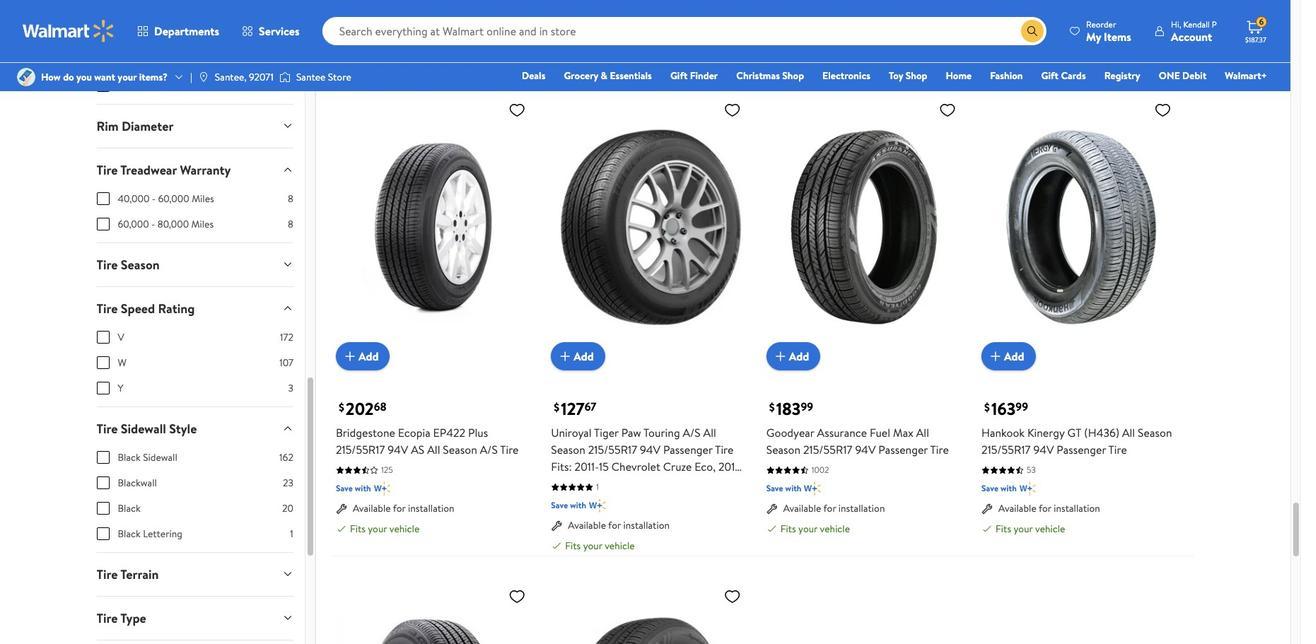Task type: locate. For each thing, give the bounding box(es) containing it.
add up $ 163 99
[[1005, 349, 1025, 364]]

1 horizontal spatial shop
[[906, 69, 928, 83]]

1 - from the top
[[152, 192, 156, 206]]

1 vertical spatial 60,000
[[118, 217, 149, 231]]

2 horizontal spatial walmart plus image
[[805, 12, 821, 26]]

gift left finder
[[671, 69, 688, 83]]

99 up hankook
[[1016, 400, 1029, 415]]

walmart plus image
[[374, 12, 391, 26], [589, 12, 606, 26], [805, 482, 821, 496], [1020, 482, 1037, 496]]

add to cart image up '163'
[[988, 348, 1005, 365]]

2 horizontal spatial passenger
[[1057, 442, 1107, 458]]

0 vertical spatial sidewall
[[121, 420, 166, 438]]

2 vertical spatial walmart plus image
[[589, 499, 606, 513]]

add to favorites list, uniroyal tiger paw touring a/s all season 215/55r17 94v passenger tire fits: 2011-15 chevrolet cruze eco, 2012-14 toyota camry hybrid xle image
[[724, 101, 741, 119]]

1 vertical spatial 1
[[290, 527, 294, 541]]

shop right toy
[[906, 69, 928, 83]]

all right max in the bottom right of the page
[[917, 425, 930, 441]]

save with down hankook
[[982, 483, 1017, 495]]

all right (h436) on the right bottom of the page
[[1123, 425, 1136, 441]]

your inside free shipping, arrives in 3+ days fits your vehicle
[[1014, 29, 1033, 44]]

0 vertical spatial a/s
[[683, 425, 701, 441]]

all inside the uniroyal tiger paw touring a/s all season 215/55r17 94v passenger tire fits: 2011-15 chevrolet cruze eco, 2012- 14 toyota camry hybrid xle
[[704, 425, 717, 441]]

gift inside "link"
[[671, 69, 688, 83]]

sidewall for tire
[[121, 420, 166, 438]]

fits your vehicle up store
[[350, 52, 420, 66]]

1
[[597, 481, 599, 493], [290, 527, 294, 541]]

40,000 - 60,000 miles
[[118, 192, 214, 206]]

walmart plus image down 125
[[374, 482, 391, 496]]

$ inside $ 183 99
[[770, 400, 775, 416]]

black down the blackwall
[[118, 501, 141, 516]]

1 vertical spatial 8
[[288, 217, 294, 231]]

tire terrain button
[[85, 553, 305, 596]]

season
[[121, 256, 160, 274], [1138, 425, 1173, 441], [443, 442, 477, 458], [551, 442, 586, 458], [767, 442, 801, 458]]

add button up $ 163 99
[[982, 343, 1036, 371]]

3 94v from the left
[[856, 442, 876, 458]]

plus
[[468, 425, 488, 441]]

season down goodyear
[[767, 442, 801, 458]]

1 horizontal spatial 99
[[1016, 400, 1029, 415]]

fits your vehicle down 1002
[[781, 522, 851, 536]]

passenger
[[664, 442, 713, 458], [879, 442, 928, 458], [1057, 442, 1107, 458]]

3+
[[1071, 12, 1080, 24]]

0 vertical spatial black
[[118, 450, 141, 465]]

0 vertical spatial -
[[152, 192, 156, 206]]

miles for 40,000 - 60,000 miles
[[192, 192, 214, 206]]

services
[[259, 23, 300, 39]]

add button for 163
[[982, 343, 1036, 371]]

black up the blackwall
[[118, 450, 141, 465]]

94v left as
[[388, 442, 409, 458]]

215/55r17 inside "goodyear assurance fuel max all season 215/55r17 94v passenger tire"
[[804, 442, 853, 458]]

8 for 60,000 - 80,000 miles
[[288, 217, 294, 231]]

215/55r17 up 1002
[[804, 442, 853, 458]]

passenger inside hankook kinergy gt (h436) all season 215/55r17 94v passenger tire
[[1057, 442, 1107, 458]]

1 add to cart image from the left
[[557, 348, 574, 365]]

6
[[1260, 16, 1265, 28]]

add to cart image for 183
[[772, 348, 789, 365]]

 image
[[198, 71, 209, 83]]

reorder my items
[[1087, 18, 1132, 44]]

items
[[1105, 29, 1132, 44]]

2 horizontal spatial add to cart image
[[988, 348, 1005, 365]]

season inside bridgestone ecopia ep422 plus 215/55r17 94v as all season a/s tire
[[443, 442, 477, 458]]

electronics link
[[817, 68, 877, 83]]

1 215/55r17 from the left
[[336, 442, 385, 458]]

0 horizontal spatial 1
[[290, 527, 294, 541]]

season down the ep422
[[443, 442, 477, 458]]

1 vertical spatial -
[[151, 217, 155, 231]]

1 horizontal spatial 1
[[597, 481, 599, 493]]

172
[[280, 330, 294, 344]]

rim diameter
[[97, 117, 174, 135]]

1 horizontal spatial passenger
[[879, 442, 928, 458]]

miles right '80,000'
[[191, 217, 214, 231]]

fuel
[[870, 425, 891, 441]]

1 down 20
[[290, 527, 294, 541]]

reorder
[[1087, 18, 1117, 30]]

tire inside "goodyear assurance fuel max all season 215/55r17 94v passenger tire"
[[931, 442, 949, 458]]

season inside "goodyear assurance fuel max all season 215/55r17 94v passenger tire"
[[767, 442, 801, 458]]

add button up 67
[[551, 343, 606, 371]]

add up 67
[[574, 349, 594, 364]]

passenger inside the uniroyal tiger paw touring a/s all season 215/55r17 94v passenger tire fits: 2011-15 chevrolet cruze eco, 2012- 14 toyota camry hybrid xle
[[664, 442, 713, 458]]

 image
[[17, 68, 35, 86], [279, 70, 291, 84]]

162
[[280, 450, 294, 465]]

1 horizontal spatial add to cart image
[[772, 348, 789, 365]]

black for black sidewall
[[118, 450, 141, 465]]

all inside bridgestone ecopia ep422 plus 215/55r17 94v as all season a/s tire
[[427, 442, 440, 458]]

1 99 from the left
[[801, 400, 814, 415]]

$ left '163'
[[985, 400, 991, 416]]

$ inside $ 127 67
[[554, 400, 560, 416]]

diameter
[[122, 117, 174, 135]]

finder
[[690, 69, 718, 83]]

add button for 127
[[551, 343, 606, 371]]

search icon image
[[1027, 25, 1039, 37]]

53
[[1027, 464, 1037, 476]]

2 add from the left
[[574, 349, 594, 364]]

163
[[992, 397, 1016, 421]]

3
[[288, 381, 294, 395]]

4 $ from the left
[[985, 400, 991, 416]]

save up grocery
[[551, 12, 568, 24]]

1 horizontal spatial a/s
[[683, 425, 701, 441]]

season down uniroyal
[[551, 442, 586, 458]]

1 passenger from the left
[[664, 442, 713, 458]]

- right 40,000
[[152, 192, 156, 206]]

passenger for 163
[[1057, 442, 1107, 458]]

sidewall inside tire sidewall style dropdown button
[[121, 420, 166, 438]]

0 horizontal spatial walmart plus image
[[374, 482, 391, 496]]

94v down fuel
[[856, 442, 876, 458]]

passenger down max in the bottom right of the page
[[879, 442, 928, 458]]

kendall
[[1184, 18, 1211, 30]]

4 add button from the left
[[982, 343, 1036, 371]]

4 add from the left
[[1005, 349, 1025, 364]]

all right as
[[427, 442, 440, 458]]

tab
[[85, 641, 305, 645]]

1 8 from the top
[[288, 192, 294, 206]]

sidewall up "black sidewall"
[[121, 420, 166, 438]]

2 add button from the left
[[551, 343, 606, 371]]

2 passenger from the left
[[879, 442, 928, 458]]

1 vertical spatial a/s
[[480, 442, 498, 458]]

passenger up cruze at right bottom
[[664, 442, 713, 458]]

tire speed rating
[[97, 300, 195, 317]]

fashion
[[991, 69, 1024, 83]]

tire inside the uniroyal tiger paw touring a/s all season 215/55r17 94v passenger tire fits: 2011-15 chevrolet cruze eco, 2012- 14 toyota camry hybrid xle
[[715, 442, 734, 458]]

gift for gift finder
[[671, 69, 688, 83]]

tire sidewall style
[[97, 420, 197, 438]]

0 horizontal spatial  image
[[17, 68, 35, 86]]

installation
[[408, 32, 455, 46], [624, 32, 670, 46], [839, 32, 885, 46], [408, 502, 455, 516], [839, 502, 885, 516], [1054, 502, 1101, 516], [624, 519, 670, 533]]

2 black from the top
[[118, 501, 141, 516]]

0 horizontal spatial gift
[[671, 69, 688, 83]]

1 horizontal spatial gift
[[1042, 69, 1059, 83]]

None checkbox
[[97, 192, 109, 205], [97, 218, 109, 230], [97, 331, 109, 344], [97, 356, 109, 369], [97, 451, 109, 464], [97, 528, 109, 540], [97, 192, 109, 205], [97, 218, 109, 230], [97, 331, 109, 344], [97, 356, 109, 369], [97, 451, 109, 464], [97, 528, 109, 540]]

&
[[601, 69, 608, 83]]

4 94v from the left
[[1034, 442, 1055, 458]]

walmart plus image for 127
[[589, 499, 606, 513]]

one debit
[[1159, 69, 1207, 83]]

tire treadwear warranty
[[97, 161, 231, 179]]

60,000 - 80,000 miles
[[118, 217, 214, 231]]

94v down touring
[[640, 442, 661, 458]]

a/s inside the uniroyal tiger paw touring a/s all season 215/55r17 94v passenger tire fits: 2011-15 chevrolet cruze eco, 2012- 14 toyota camry hybrid xle
[[683, 425, 701, 441]]

2 gift from the left
[[1042, 69, 1059, 83]]

23
[[283, 476, 294, 490]]

free shipping, arrives in 3+ days fits your vehicle
[[982, 12, 1099, 44]]

tire treadwear warranty tab
[[85, 148, 305, 192]]

2 shop from the left
[[906, 69, 928, 83]]

walmart plus image for 202
[[374, 482, 391, 496]]

season right (h436) on the right bottom of the page
[[1138, 425, 1173, 441]]

0 horizontal spatial a/s
[[480, 442, 498, 458]]

gt
[[1068, 425, 1082, 441]]

bridgestone ecopia ep422 plus 215/55r17 94v (dc) a/s all season tire image
[[336, 582, 532, 645]]

add button up $ 183 99
[[767, 343, 821, 371]]

add to cart image up 127 at the bottom left of the page
[[557, 348, 574, 365]]

sidewall down "tire sidewall style"
[[143, 450, 177, 465]]

sidewall for black
[[143, 450, 177, 465]]

215/55r17 inside hankook kinergy gt (h436) all season 215/55r17 94v passenger tire
[[982, 442, 1031, 458]]

type
[[120, 610, 146, 627]]

sidewall inside tire sidewall style group
[[143, 450, 177, 465]]

 image right 92071
[[279, 70, 291, 84]]

a/s right touring
[[683, 425, 701, 441]]

save down 14
[[551, 500, 568, 512]]

215/55r17
[[336, 442, 385, 458], [588, 442, 638, 458], [804, 442, 853, 458], [982, 442, 1031, 458]]

2 add to cart image from the left
[[772, 348, 789, 365]]

94v inside bridgestone ecopia ep422 plus 215/55r17 94v as all season a/s tire
[[388, 442, 409, 458]]

1 $ from the left
[[339, 400, 344, 416]]

add to cart image
[[557, 348, 574, 365], [772, 348, 789, 365], [988, 348, 1005, 365]]

tire type tab
[[85, 597, 305, 640]]

add button for 183
[[767, 343, 821, 371]]

passenger inside "goodyear assurance fuel max all season 215/55r17 94v passenger tire"
[[879, 442, 928, 458]]

$ inside $ 163 99
[[985, 400, 991, 416]]

2 - from the top
[[151, 217, 155, 231]]

80,000
[[158, 217, 189, 231]]

gift for gift cards
[[1042, 69, 1059, 83]]

save with down bridgestone
[[336, 483, 371, 495]]

2 94v from the left
[[640, 442, 661, 458]]

3 $ from the left
[[770, 400, 775, 416]]

season up speed
[[121, 256, 160, 274]]

uniroyal tiger paw touring a/s all season 215/55r17 94v passenger tire fits: 2011-15 chevrolet cruze eco, 2012- 14 toyota camry hybrid xle
[[551, 425, 746, 492]]

2 215/55r17 from the left
[[588, 442, 638, 458]]

 image left "how"
[[17, 68, 35, 86]]

3 passenger from the left
[[1057, 442, 1107, 458]]

 image for santee store
[[279, 70, 291, 84]]

free
[[982, 12, 999, 24]]

add to favorites list, goodyear assurance fuel max all season 215/55r17 94v passenger tire image
[[940, 101, 957, 119]]

departments button
[[126, 14, 231, 48]]

0 horizontal spatial shop
[[783, 69, 805, 83]]

1 gift from the left
[[671, 69, 688, 83]]

paw
[[622, 425, 642, 441]]

183
[[777, 397, 801, 421]]

60,000
[[158, 192, 189, 206], [118, 217, 149, 231]]

save with
[[336, 12, 371, 24], [551, 12, 587, 24], [767, 12, 802, 24], [336, 483, 371, 495], [767, 483, 802, 495], [982, 483, 1017, 495], [551, 500, 587, 512]]

registry link
[[1099, 68, 1147, 83]]

0 vertical spatial 60,000
[[158, 192, 189, 206]]

99 inside $ 163 99
[[1016, 400, 1029, 415]]

$ 202 68
[[339, 397, 387, 421]]

debit
[[1183, 69, 1207, 83]]

cruze
[[664, 459, 692, 475]]

60,000 up '80,000'
[[158, 192, 189, 206]]

$ for 163
[[985, 400, 991, 416]]

1 shop from the left
[[783, 69, 805, 83]]

toy shop
[[889, 69, 928, 83]]

0 vertical spatial miles
[[192, 192, 214, 206]]

15
[[599, 459, 609, 475]]

215/55r17 down hankook
[[982, 442, 1031, 458]]

add to cart image up 183
[[772, 348, 789, 365]]

walmart+ link
[[1219, 68, 1274, 83]]

$ left 183
[[770, 400, 775, 416]]

3 215/55r17 from the left
[[804, 442, 853, 458]]

save right 23
[[336, 483, 353, 495]]

miles down warranty
[[192, 192, 214, 206]]

rim diameter tab
[[85, 104, 305, 148]]

passenger for 183
[[879, 442, 928, 458]]

add up $ 183 99
[[789, 349, 810, 364]]

- for 40,000
[[152, 192, 156, 206]]

available for installation
[[353, 32, 455, 46], [568, 32, 670, 46], [784, 32, 885, 46], [353, 502, 455, 516], [784, 502, 885, 516], [999, 502, 1101, 516], [568, 519, 670, 533]]

1 vertical spatial miles
[[191, 217, 214, 231]]

registry
[[1105, 69, 1141, 83]]

2 $ from the left
[[554, 400, 560, 416]]

Walmart Site-Wide search field
[[322, 17, 1047, 45]]

0 vertical spatial 8
[[288, 192, 294, 206]]

3 black from the top
[[118, 527, 141, 541]]

55.0
[[118, 78, 136, 92]]

hankook kinergy gt (h436) all season 215/55r17 94v passenger tire image
[[982, 95, 1178, 360]]

3 add to cart image from the left
[[988, 348, 1005, 365]]

uniroyal tiger paw touring a/s all season 215/55r17 94v passenger tire fits: 2011-15 chevrolet cruze eco, 2012-14 toyota camry hybrid xle image
[[551, 95, 747, 360]]

94v inside "goodyear assurance fuel max all season 215/55r17 94v passenger tire"
[[856, 442, 876, 458]]

3 add button from the left
[[767, 343, 821, 371]]

how
[[41, 70, 61, 84]]

black left lettering at the bottom left of the page
[[118, 527, 141, 541]]

walmart plus image up "electronics" link
[[805, 12, 821, 26]]

0 vertical spatial walmart plus image
[[805, 12, 821, 26]]

215/55r17 down "tiger"
[[588, 442, 638, 458]]

94v down kinergy
[[1034, 442, 1055, 458]]

goodyear assurance fuel max all season 215/55r17 94v passenger tire image
[[767, 95, 962, 360]]

uniroyal
[[551, 425, 592, 441]]

season inside tire season dropdown button
[[121, 256, 160, 274]]

with
[[355, 12, 371, 24], [570, 12, 587, 24], [786, 12, 802, 24], [355, 483, 371, 495], [786, 483, 802, 495], [1001, 483, 1017, 495], [570, 500, 587, 512]]

black sidewall
[[118, 450, 177, 465]]

1 black from the top
[[118, 450, 141, 465]]

ep422
[[433, 425, 466, 441]]

215/55r17 inside bridgestone ecopia ep422 plus 215/55r17 94v as all season a/s tire
[[336, 442, 385, 458]]

2 vertical spatial black
[[118, 527, 141, 541]]

save with up 'christmas shop'
[[767, 12, 802, 24]]

1 left camry
[[597, 481, 599, 493]]

215/55r17 down bridgestone
[[336, 442, 385, 458]]

1 horizontal spatial walmart plus image
[[589, 499, 606, 513]]

all
[[704, 425, 717, 441], [917, 425, 930, 441], [1123, 425, 1136, 441], [427, 442, 440, 458]]

hankook kinergy gt (h436) all season 215/55r17 94v passenger tire
[[982, 425, 1173, 458]]

tire inside hankook kinergy gt (h436) all season 215/55r17 94v passenger tire
[[1109, 442, 1128, 458]]

camry
[[600, 476, 632, 492]]

1 horizontal spatial  image
[[279, 70, 291, 84]]

walmart plus image
[[805, 12, 821, 26], [374, 482, 391, 496], [589, 499, 606, 513]]

add for 163
[[1005, 349, 1025, 364]]

- left '80,000'
[[151, 217, 155, 231]]

$ left the 202
[[339, 400, 344, 416]]

2 8 from the top
[[288, 217, 294, 231]]

99
[[801, 400, 814, 415], [1016, 400, 1029, 415]]

0 horizontal spatial passenger
[[664, 442, 713, 458]]

gift left cards
[[1042, 69, 1059, 83]]

walmart plus image down "toyota" on the left bottom of page
[[589, 499, 606, 513]]

all up eco,
[[704, 425, 717, 441]]

departments
[[154, 23, 219, 39]]

None checkbox
[[97, 79, 109, 92], [97, 382, 109, 395], [97, 477, 109, 489], [97, 502, 109, 515], [97, 79, 109, 92], [97, 382, 109, 395], [97, 477, 109, 489], [97, 502, 109, 515]]

passenger down 'gt'
[[1057, 442, 1107, 458]]

fits your vehicle up &
[[566, 52, 635, 66]]

3 add from the left
[[789, 349, 810, 364]]

0 horizontal spatial add to cart image
[[557, 348, 574, 365]]

fits:
[[551, 459, 572, 475]]

add up 68
[[359, 349, 379, 364]]

goodyear assurance fuel max all season 215/55r17 94v passenger tire
[[767, 425, 949, 458]]

1 vertical spatial sidewall
[[143, 450, 177, 465]]

125
[[381, 464, 393, 476]]

1 vertical spatial walmart plus image
[[374, 482, 391, 496]]

1 add button from the left
[[336, 343, 390, 371]]

add button
[[336, 343, 390, 371], [551, 343, 606, 371], [767, 343, 821, 371], [982, 343, 1036, 371]]

a/s down plus
[[480, 442, 498, 458]]

save with down goodyear
[[767, 483, 802, 495]]

shop
[[783, 69, 805, 83], [906, 69, 928, 83]]

$ left 127 at the bottom left of the page
[[554, 400, 560, 416]]

add button up $ 202 68
[[336, 343, 390, 371]]

$ inside $ 202 68
[[339, 400, 344, 416]]

$187.37
[[1246, 35, 1267, 45]]

4 215/55r17 from the left
[[982, 442, 1031, 458]]

99 inside $ 183 99
[[801, 400, 814, 415]]

99 up goodyear
[[801, 400, 814, 415]]

2011-
[[575, 459, 599, 475]]

santee, 92071
[[215, 70, 274, 84]]

1 94v from the left
[[388, 442, 409, 458]]

0 horizontal spatial 60,000
[[118, 217, 149, 231]]

1 vertical spatial black
[[118, 501, 141, 516]]

ecopia
[[398, 425, 431, 441]]

terrain
[[120, 566, 159, 583]]

save with up grocery
[[551, 12, 587, 24]]

shop right christmas
[[783, 69, 805, 83]]

2 99 from the left
[[1016, 400, 1029, 415]]

christmas shop link
[[730, 68, 811, 83]]

0 horizontal spatial 99
[[801, 400, 814, 415]]

1 add from the left
[[359, 349, 379, 364]]

60,000 down 40,000
[[118, 217, 149, 231]]



Task type: vqa. For each thing, say whether or not it's contained in the screenshot.


Task type: describe. For each thing, give the bounding box(es) containing it.
tire sidewall style group
[[97, 450, 294, 552]]

blackwall
[[118, 476, 157, 490]]

tire speed rating button
[[85, 287, 305, 330]]

toy
[[889, 69, 904, 83]]

0 vertical spatial 1
[[597, 481, 599, 493]]

shop for christmas shop
[[783, 69, 805, 83]]

save down hankook
[[982, 483, 999, 495]]

shop for toy shop
[[906, 69, 928, 83]]

toyota
[[564, 476, 597, 492]]

lettering
[[143, 527, 183, 541]]

days
[[1082, 12, 1099, 24]]

rim diameter button
[[85, 104, 305, 148]]

goodyear
[[767, 425, 815, 441]]

hankook
[[982, 425, 1025, 441]]

tire inside bridgestone ecopia ep422 plus 215/55r17 94v as all season a/s tire
[[500, 442, 519, 458]]

add to cart image
[[342, 348, 359, 365]]

Search search field
[[322, 17, 1047, 45]]

202
[[346, 397, 374, 421]]

santee,
[[215, 70, 247, 84]]

chevrolet
[[612, 459, 661, 475]]

a/s inside bridgestone ecopia ep422 plus 215/55r17 94v as all season a/s tire
[[480, 442, 498, 458]]

hi, kendall p account
[[1172, 18, 1218, 44]]

essentials
[[610, 69, 652, 83]]

215/55r17 inside the uniroyal tiger paw touring a/s all season 215/55r17 94v passenger tire fits: 2011-15 chevrolet cruze eco, 2012- 14 toyota camry hybrid xle
[[588, 442, 638, 458]]

gift finder link
[[664, 68, 725, 83]]

save up 'christmas shop'
[[767, 12, 784, 24]]

tire type
[[97, 610, 146, 627]]

$ for 183
[[770, 400, 775, 416]]

store
[[328, 70, 351, 84]]

walmart+
[[1226, 69, 1268, 83]]

94v inside the uniroyal tiger paw touring a/s all season 215/55r17 94v passenger tire fits: 2011-15 chevrolet cruze eco, 2012- 14 toyota camry hybrid xle
[[640, 442, 661, 458]]

add for 183
[[789, 349, 810, 364]]

grocery & essentials
[[564, 69, 652, 83]]

tire speed rating tab
[[85, 287, 305, 330]]

6 $187.37
[[1246, 16, 1267, 45]]

services button
[[231, 14, 311, 48]]

add to favorites list, mastercraft stratus a/s all season 215/55r17 94v passenger tire image
[[724, 588, 741, 606]]

tire inside "dropdown button"
[[97, 610, 118, 627]]

assurance
[[818, 425, 868, 441]]

99 for 163
[[1016, 400, 1029, 415]]

rim
[[97, 117, 119, 135]]

add for 127
[[574, 349, 594, 364]]

gift finder
[[671, 69, 718, 83]]

1 horizontal spatial 60,000
[[158, 192, 189, 206]]

tire inside tab
[[97, 566, 118, 583]]

68
[[374, 400, 387, 415]]

style
[[169, 420, 197, 438]]

christmas
[[737, 69, 780, 83]]

season inside hankook kinergy gt (h436) all season 215/55r17 94v passenger tire
[[1138, 425, 1173, 441]]

fits your vehicle down camry
[[566, 539, 635, 553]]

- for 60,000
[[151, 217, 155, 231]]

black for black lettering
[[118, 527, 141, 541]]

1 inside tire sidewall style group
[[290, 527, 294, 541]]

|
[[190, 70, 192, 84]]

save down goodyear
[[767, 483, 784, 495]]

94v inside hankook kinergy gt (h436) all season 215/55r17 94v passenger tire
[[1034, 442, 1055, 458]]

$ for 202
[[339, 400, 344, 416]]

p
[[1213, 18, 1218, 30]]

add to favorites list, hankook kinergy gt (h436) all season 215/55r17 94v passenger tire image
[[1155, 101, 1172, 119]]

do
[[63, 70, 74, 84]]

add for 202
[[359, 349, 379, 364]]

mastercraft stratus a/s all season 215/55r17 94v passenger tire image
[[551, 582, 747, 645]]

all inside hankook kinergy gt (h436) all season 215/55r17 94v passenger tire
[[1123, 425, 1136, 441]]

tire season button
[[85, 243, 305, 286]]

one
[[1159, 69, 1181, 83]]

add to cart image for 163
[[988, 348, 1005, 365]]

tire season
[[97, 256, 160, 274]]

8 for 40,000 - 60,000 miles
[[288, 192, 294, 206]]

account
[[1172, 29, 1213, 44]]

grocery
[[564, 69, 599, 83]]

fashion link
[[984, 68, 1030, 83]]

tire sidewall style tab
[[85, 407, 305, 450]]

282
[[277, 78, 294, 92]]

tire terrain
[[97, 566, 159, 583]]

bridgestone ecopia ep422 plus 215/55r17 94v as all season a/s tire image
[[336, 95, 532, 360]]

treadwear
[[120, 161, 177, 179]]

eco,
[[695, 459, 716, 475]]

electronics
[[823, 69, 871, 83]]

(h436)
[[1085, 425, 1120, 441]]

my
[[1087, 29, 1102, 44]]

toy shop link
[[883, 68, 934, 83]]

home link
[[940, 68, 979, 83]]

fits inside free shipping, arrives in 3+ days fits your vehicle
[[996, 29, 1012, 44]]

tire treadwear warranty button
[[85, 148, 305, 192]]

black for black
[[118, 501, 141, 516]]

hybrid
[[635, 476, 668, 492]]

save up store
[[336, 12, 353, 24]]

all inside "goodyear assurance fuel max all season 215/55r17 94v passenger tire"
[[917, 425, 930, 441]]

want
[[94, 70, 115, 84]]

127
[[561, 397, 585, 421]]

fits your vehicle down 125
[[350, 522, 420, 536]]

how do you want your items?
[[41, 70, 168, 84]]

fits your vehicle down 53 at the right bottom
[[996, 522, 1066, 536]]

67
[[585, 400, 597, 415]]

max
[[894, 425, 914, 441]]

fits your vehicle up "electronics" link
[[781, 52, 851, 66]]

14
[[551, 476, 562, 492]]

tire speed rating group
[[97, 330, 294, 407]]

tire treadwear warranty group
[[97, 192, 294, 242]]

home
[[946, 69, 972, 83]]

save with up store
[[336, 12, 371, 24]]

bridgestone ecopia ep422 plus 215/55r17 94v as all season a/s tire
[[336, 425, 519, 458]]

you
[[76, 70, 92, 84]]

$ 183 99
[[770, 397, 814, 421]]

rating
[[158, 300, 195, 317]]

walmart image
[[23, 20, 115, 42]]

2012-
[[719, 459, 746, 475]]

kinergy
[[1028, 425, 1065, 441]]

 image for how do you want your items?
[[17, 68, 35, 86]]

miles for 60,000 - 80,000 miles
[[191, 217, 214, 231]]

$ 127 67
[[554, 397, 597, 421]]

add to favorites list, bridgestone ecopia ep422 plus 215/55r17 94v as all season a/s tire image
[[509, 101, 526, 119]]

season inside the uniroyal tiger paw touring a/s all season 215/55r17 94v passenger tire fits: 2011-15 chevrolet cruze eco, 2012- 14 toyota camry hybrid xle
[[551, 442, 586, 458]]

vehicle inside free shipping, arrives in 3+ days fits your vehicle
[[1036, 29, 1066, 44]]

99 for 183
[[801, 400, 814, 415]]

tire terrain tab
[[85, 553, 305, 596]]

add to favorites list, bridgestone ecopia ep422 plus 215/55r17 94v (dc) a/s all season tire image
[[509, 588, 526, 606]]

save with down "toyota" on the left bottom of page
[[551, 500, 587, 512]]

xle
[[671, 476, 689, 492]]

santee
[[296, 70, 326, 84]]

w
[[118, 356, 127, 370]]

one debit link
[[1153, 68, 1214, 83]]

tire season tab
[[85, 243, 305, 286]]

add button for 202
[[336, 343, 390, 371]]

20
[[282, 501, 294, 516]]

warranty
[[180, 161, 231, 179]]

add to cart image for 127
[[557, 348, 574, 365]]

$ for 127
[[554, 400, 560, 416]]

tire type button
[[85, 597, 305, 640]]

gift cards link
[[1036, 68, 1093, 83]]



